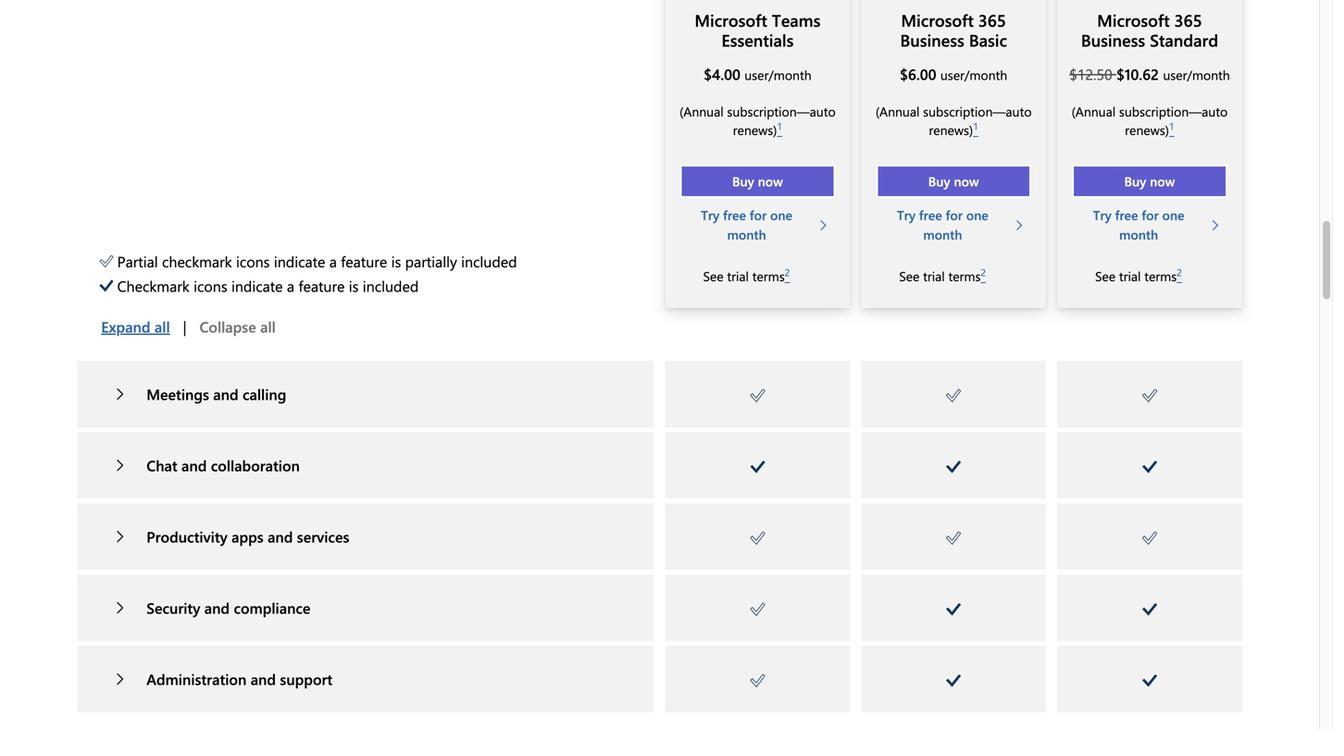 Task type: locate. For each thing, give the bounding box(es) containing it.
1 365 from the left
[[979, 9, 1006, 31]]

2 horizontal spatial one
[[1162, 206, 1185, 223]]

subscription—auto for microsoft 365 business basic
[[923, 103, 1032, 120]]

1 vertical spatial included
[[363, 276, 419, 296]]

0 horizontal spatial free
[[723, 206, 746, 223]]

(annual for microsoft 365 business basic
[[876, 103, 920, 120]]

365 for standard
[[1175, 9, 1202, 31]]

0 horizontal spatial a
[[287, 276, 295, 296]]

0 horizontal spatial 1
[[777, 119, 782, 132]]

all for expand all
[[155, 316, 170, 336]]

1 horizontal spatial buy
[[928, 172, 950, 190]]

user/month down basic
[[941, 66, 1008, 83]]

1 horizontal spatial buy now link
[[876, 165, 1031, 198]]

0 horizontal spatial this feature is included image
[[750, 461, 765, 474]]

icons up checkmark icons indicate a feature is included
[[236, 251, 270, 271]]

0 horizontal spatial subscription—auto
[[727, 103, 836, 120]]

and left support
[[251, 669, 276, 689]]

0 horizontal spatial terms
[[752, 267, 785, 285]]

user/month down essentials
[[745, 66, 812, 83]]

and for compliance
[[204, 598, 230, 618]]

2 renews) from the left
[[929, 121, 973, 138]]

business for microsoft 365 business basic
[[900, 29, 965, 51]]

3 2 link from the left
[[1177, 266, 1182, 286]]

2 try free for one month from the left
[[897, 206, 989, 243]]

1 horizontal spatial see
[[899, 267, 920, 285]]

2 terms from the left
[[949, 267, 981, 285]]

terms for microsoft 365 business basic
[[949, 267, 981, 285]]

this feature is partially included image
[[946, 390, 961, 403], [1142, 532, 1157, 545], [750, 603, 765, 617], [750, 675, 765, 688]]

1 horizontal spatial try free for one month link
[[876, 205, 1031, 244]]

(annual subscription—auto renews) down $12.50 $10.62 user/month
[[1072, 103, 1228, 138]]

standard
[[1150, 29, 1219, 51]]

2 for from the left
[[946, 206, 963, 223]]

this feature is included image
[[946, 461, 961, 474], [1142, 461, 1157, 474], [946, 604, 961, 616], [1142, 604, 1157, 616], [946, 675, 961, 688]]

1 horizontal spatial terms
[[949, 267, 981, 285]]

business inside microsoft 365 business standard
[[1081, 29, 1145, 51]]

1 horizontal spatial trial
[[923, 267, 945, 285]]

try for microsoft 365 business standard
[[1093, 206, 1112, 223]]

1 link down $12.50 $10.62 user/month
[[1169, 119, 1175, 138]]

3 1 from the left
[[1169, 119, 1175, 132]]

renews) for microsoft 365 business standard
[[1125, 121, 1169, 138]]

2 subscription—auto from the left
[[923, 103, 1032, 120]]

0 horizontal spatial see
[[703, 267, 724, 285]]

(annual down $12.50
[[1072, 103, 1116, 120]]

subscription—auto down $4.00 user/month
[[727, 103, 836, 120]]

a
[[329, 251, 337, 271], [287, 276, 295, 296]]

1 buy from the left
[[732, 172, 754, 190]]

1 vertical spatial this feature is included image
[[1142, 675, 1157, 688]]

microsoft
[[695, 9, 767, 31], [901, 9, 974, 31], [1097, 9, 1170, 31]]

1 microsoft from the left
[[695, 9, 767, 31]]

1 horizontal spatial 365
[[1175, 9, 1202, 31]]

3 try free for one month link from the left
[[1072, 205, 1228, 244]]

and left calling
[[213, 384, 239, 404]]

1 user/month from the left
[[745, 66, 812, 83]]

try free for one month link for microsoft 365 business standard
[[1072, 205, 1228, 244]]

and for calling
[[213, 384, 239, 404]]

microsoft teams essentials
[[695, 9, 821, 51]]

0 horizontal spatial 2
[[785, 266, 790, 279]]

$4.00
[[704, 64, 741, 84]]

3 see trial terms 2 from the left
[[1095, 266, 1182, 285]]

subscription—auto
[[727, 103, 836, 120], [923, 103, 1032, 120], [1119, 103, 1228, 120]]

1 try from the left
[[701, 206, 720, 223]]

all right collapse at top left
[[260, 316, 276, 336]]

0 horizontal spatial one
[[770, 206, 793, 223]]

now for microsoft 365 business standard
[[1150, 172, 1175, 190]]

indicate
[[274, 251, 325, 271], [231, 276, 283, 296]]

feature
[[341, 251, 387, 271], [299, 276, 345, 296]]

3 for from the left
[[1142, 206, 1159, 223]]

3 (annual from the left
[[1072, 103, 1116, 120]]

1
[[777, 119, 782, 132], [973, 119, 979, 132], [1169, 119, 1175, 132]]

terms
[[752, 267, 785, 285], [949, 267, 981, 285], [1145, 267, 1177, 285]]

2 (annual subscription—auto renews) from the left
[[876, 103, 1032, 138]]

user/month for essentials
[[745, 66, 812, 83]]

0 horizontal spatial buy now
[[732, 172, 783, 190]]

2
[[785, 266, 790, 279], [981, 266, 986, 279], [1177, 266, 1182, 279]]

2 link for microsoft teams essentials
[[785, 266, 790, 286]]

0 horizontal spatial (annual
[[680, 103, 724, 120]]

subscription—auto for microsoft teams essentials
[[727, 103, 836, 120]]

1 down $4.00 user/month
[[777, 119, 782, 132]]

one for microsoft teams essentials
[[770, 206, 793, 223]]

|
[[183, 316, 187, 336]]

2 horizontal spatial user/month
[[1163, 66, 1230, 83]]

see for microsoft 365 business standard
[[1095, 267, 1116, 285]]

1 vertical spatial indicate
[[231, 276, 283, 296]]

1 business from the left
[[900, 29, 965, 51]]

subscription—auto for microsoft 365 business standard
[[1119, 103, 1228, 120]]

microsoft inside the 'microsoft 365 business basic'
[[901, 9, 974, 31]]

user/month inside $12.50 $10.62 user/month
[[1163, 66, 1230, 83]]

2 1 link from the left
[[973, 119, 979, 138]]

essentials
[[722, 29, 794, 51]]

one for microsoft 365 business standard
[[1162, 206, 1185, 223]]

free
[[723, 206, 746, 223], [919, 206, 942, 223], [1115, 206, 1138, 223]]

trial for microsoft 365 business basic
[[923, 267, 945, 285]]

1 free from the left
[[723, 206, 746, 223]]

business up $12.50
[[1081, 29, 1145, 51]]

icons down checkmark
[[194, 276, 227, 296]]

month
[[727, 226, 766, 243], [923, 226, 962, 243], [1119, 226, 1158, 243]]

see trial terms 2
[[703, 266, 790, 285], [899, 266, 986, 285], [1095, 266, 1182, 285]]

(annual for microsoft 365 business standard
[[1072, 103, 1116, 120]]

1 horizontal spatial microsoft
[[901, 9, 974, 31]]

1 horizontal spatial 1
[[973, 119, 979, 132]]

1 horizontal spatial is
[[391, 251, 401, 271]]

2 horizontal spatial free
[[1115, 206, 1138, 223]]

1 1 link from the left
[[777, 119, 782, 138]]

is
[[391, 251, 401, 271], [349, 276, 359, 296]]

all
[[155, 316, 170, 336], [260, 316, 276, 336]]

1 horizontal spatial 2
[[981, 266, 986, 279]]

business
[[900, 29, 965, 51], [1081, 29, 1145, 51]]

and right chat
[[182, 455, 207, 475]]

1 try free for one month link from the left
[[680, 205, 835, 244]]

is left the partially
[[391, 251, 401, 271]]

1 buy now from the left
[[732, 172, 783, 190]]

2 microsoft from the left
[[901, 9, 974, 31]]

0 horizontal spatial microsoft
[[695, 9, 767, 31]]

included right the partially
[[461, 251, 517, 271]]

1 horizontal spatial free
[[919, 206, 942, 223]]

1 buy now link from the left
[[680, 165, 835, 198]]

3 trial from the left
[[1119, 267, 1141, 285]]

1 link for microsoft 365 business basic
[[973, 119, 979, 138]]

user/month inside $4.00 user/month
[[745, 66, 812, 83]]

0 horizontal spatial try
[[701, 206, 720, 223]]

3 try from the left
[[1093, 206, 1112, 223]]

and right security
[[204, 598, 230, 618]]

2 horizontal spatial buy
[[1125, 172, 1147, 190]]

1 link for microsoft teams essentials
[[777, 119, 782, 138]]

microsoft up $4.00
[[695, 9, 767, 31]]

0 horizontal spatial buy now link
[[680, 165, 835, 198]]

1 now from the left
[[758, 172, 783, 190]]

1 for microsoft 365 business basic
[[973, 119, 979, 132]]

free for microsoft 365 business basic
[[919, 206, 942, 223]]

renews) for microsoft 365 business basic
[[929, 121, 973, 138]]

microsoft inside microsoft 365 business standard
[[1097, 9, 1170, 31]]

2 horizontal spatial buy now link
[[1072, 165, 1228, 198]]

0 horizontal spatial user/month
[[745, 66, 812, 83]]

1 link down $4.00 user/month
[[777, 119, 782, 138]]

2 see trial terms 2 from the left
[[899, 266, 986, 285]]

2 all from the left
[[260, 316, 276, 336]]

0 horizontal spatial included
[[363, 276, 419, 296]]

365 inside microsoft 365 business standard
[[1175, 9, 1202, 31]]

terms for microsoft teams essentials
[[752, 267, 785, 285]]

3 one from the left
[[1162, 206, 1185, 223]]

1 (annual from the left
[[680, 103, 724, 120]]

2 horizontal spatial 2 link
[[1177, 266, 1182, 286]]

for for microsoft teams essentials
[[750, 206, 767, 223]]

indicate up checkmark icons indicate a feature is included
[[274, 251, 325, 271]]

0 horizontal spatial month
[[727, 226, 766, 243]]

1 for from the left
[[750, 206, 767, 223]]

2 buy now link from the left
[[876, 165, 1031, 198]]

1 terms from the left
[[752, 267, 785, 285]]

0 horizontal spatial renews)
[[733, 121, 777, 138]]

0 horizontal spatial 2 link
[[785, 266, 790, 286]]

2 month from the left
[[923, 226, 962, 243]]

1 vertical spatial feature
[[299, 276, 345, 296]]

all left |
[[155, 316, 170, 336]]

see
[[703, 267, 724, 285], [899, 267, 920, 285], [1095, 267, 1116, 285]]

3 buy now from the left
[[1125, 172, 1175, 190]]

try for microsoft 365 business basic
[[897, 206, 916, 223]]

1 see trial terms 2 from the left
[[703, 266, 790, 285]]

1 all from the left
[[155, 316, 170, 336]]

now
[[758, 172, 783, 190], [954, 172, 979, 190], [1150, 172, 1175, 190]]

buy now link for microsoft 365 business basic
[[876, 165, 1031, 198]]

1 1 from the left
[[777, 119, 782, 132]]

buy now for microsoft 365 business basic
[[928, 172, 979, 190]]

(annual
[[680, 103, 724, 120], [876, 103, 920, 120], [1072, 103, 1116, 120]]

2 now from the left
[[954, 172, 979, 190]]

365 inside the 'microsoft 365 business basic'
[[979, 9, 1006, 31]]

3 month from the left
[[1119, 226, 1158, 243]]

this feature is included image
[[750, 461, 765, 474], [1142, 675, 1157, 688]]

2 horizontal spatial 2
[[1177, 266, 1182, 279]]

2 link for microsoft 365 business standard
[[1177, 266, 1182, 286]]

checkmark icons indicate a feature is included
[[117, 276, 419, 296]]

2 horizontal spatial try free for one month link
[[1072, 205, 1228, 244]]

2 for microsoft 365 business basic
[[981, 266, 986, 279]]

1 horizontal spatial all
[[260, 316, 276, 336]]

365 up $6.00 user/month
[[979, 9, 1006, 31]]

0 horizontal spatial for
[[750, 206, 767, 223]]

1 horizontal spatial included
[[461, 251, 517, 271]]

(annual subscription—auto renews)
[[680, 103, 836, 138], [876, 103, 1032, 138], [1072, 103, 1228, 138]]

1 horizontal spatial see trial terms 2
[[899, 266, 986, 285]]

3 (annual subscription—auto renews) from the left
[[1072, 103, 1228, 138]]

buy now for microsoft 365 business standard
[[1125, 172, 1175, 190]]

1 horizontal spatial buy now
[[928, 172, 979, 190]]

included
[[461, 251, 517, 271], [363, 276, 419, 296]]

3 free from the left
[[1115, 206, 1138, 223]]

365
[[979, 9, 1006, 31], [1175, 9, 1202, 31]]

try free for one month link
[[680, 205, 835, 244], [876, 205, 1031, 244], [1072, 205, 1228, 244]]

1 horizontal spatial now
[[954, 172, 979, 190]]

$6.00
[[900, 64, 937, 84]]

indicate up collapse all
[[231, 276, 283, 296]]

1 month from the left
[[727, 226, 766, 243]]

see for microsoft teams essentials
[[703, 267, 724, 285]]

2 horizontal spatial subscription—auto
[[1119, 103, 1228, 120]]

2 horizontal spatial (annual
[[1072, 103, 1116, 120]]

0 horizontal spatial trial
[[727, 267, 749, 285]]

a up checkmark icons indicate a feature is included
[[329, 251, 337, 271]]

3 try free for one month from the left
[[1093, 206, 1185, 243]]

365 for basic
[[979, 9, 1006, 31]]

0 horizontal spatial try free for one month
[[701, 206, 793, 243]]

2 free from the left
[[919, 206, 942, 223]]

subscription—auto down $12.50 $10.62 user/month
[[1119, 103, 1228, 120]]

free for microsoft teams essentials
[[723, 206, 746, 223]]

365 up $12.50 $10.62 user/month
[[1175, 9, 1202, 31]]

security
[[147, 598, 200, 618]]

business up the $6.00
[[900, 29, 965, 51]]

3 terms from the left
[[1145, 267, 1177, 285]]

2 horizontal spatial trial
[[1119, 267, 1141, 285]]

see trial terms 2 for microsoft 365 business standard
[[1095, 266, 1182, 285]]

user/month for business
[[941, 66, 1008, 83]]

1 horizontal spatial one
[[966, 206, 989, 223]]

one for microsoft 365 business basic
[[966, 206, 989, 223]]

2 horizontal spatial 1
[[1169, 119, 1175, 132]]

feature down partial checkmark icons indicate a feature is partially included
[[299, 276, 345, 296]]

this feature is partially included image
[[750, 390, 765, 403], [1142, 390, 1157, 403], [750, 532, 765, 545], [946, 532, 961, 545]]

see for microsoft 365 business basic
[[899, 267, 920, 285]]

trial
[[727, 267, 749, 285], [923, 267, 945, 285], [1119, 267, 1141, 285]]

1 horizontal spatial user/month
[[941, 66, 1008, 83]]

0 horizontal spatial buy
[[732, 172, 754, 190]]

1 down $12.50 $10.62 user/month
[[1169, 119, 1175, 132]]

1 horizontal spatial (annual
[[876, 103, 920, 120]]

buy now link
[[680, 165, 835, 198], [876, 165, 1031, 198], [1072, 165, 1228, 198]]

2 horizontal spatial see
[[1095, 267, 1116, 285]]

1 horizontal spatial (annual subscription—auto renews)
[[876, 103, 1032, 138]]

2 horizontal spatial renews)
[[1125, 121, 1169, 138]]

1 horizontal spatial for
[[946, 206, 963, 223]]

microsoft up $6.00 user/month
[[901, 9, 974, 31]]

1 2 link from the left
[[785, 266, 790, 286]]

1 trial from the left
[[727, 267, 749, 285]]

renews) down $6.00 user/month
[[929, 121, 973, 138]]

group
[[88, 308, 289, 345]]

$12.50 $10.62 user/month
[[1070, 64, 1230, 84]]

2 buy now from the left
[[928, 172, 979, 190]]

user/month inside $6.00 user/month
[[941, 66, 1008, 83]]

2 try from the left
[[897, 206, 916, 223]]

2 horizontal spatial month
[[1119, 226, 1158, 243]]

1 try free for one month from the left
[[701, 206, 793, 243]]

1 renews) from the left
[[733, 121, 777, 138]]

3 microsoft from the left
[[1097, 9, 1170, 31]]

(annual subscription—auto renews) for microsoft 365 business standard
[[1072, 103, 1228, 138]]

user/month down standard
[[1163, 66, 1230, 83]]

1 link
[[777, 119, 782, 138], [973, 119, 979, 138], [1169, 119, 1175, 138]]

try free for one month for microsoft teams essentials
[[701, 206, 793, 243]]

2 (annual from the left
[[876, 103, 920, 120]]

included down the partially
[[363, 276, 419, 296]]

0 vertical spatial is
[[391, 251, 401, 271]]

for
[[750, 206, 767, 223], [946, 206, 963, 223], [1142, 206, 1159, 223]]

1 horizontal spatial a
[[329, 251, 337, 271]]

1 horizontal spatial subscription—auto
[[923, 103, 1032, 120]]

1 vertical spatial is
[[349, 276, 359, 296]]

1 one from the left
[[770, 206, 793, 223]]

trial for microsoft 365 business standard
[[1119, 267, 1141, 285]]

try free for one month
[[701, 206, 793, 243], [897, 206, 989, 243], [1093, 206, 1185, 243]]

productivity apps and services
[[147, 527, 349, 547]]

1 down $6.00 user/month
[[973, 119, 979, 132]]

2 try free for one month link from the left
[[876, 205, 1031, 244]]

1 see from the left
[[703, 267, 724, 285]]

microsoft up the $10.62
[[1097, 9, 1170, 31]]

3 see from the left
[[1095, 267, 1116, 285]]

3 2 from the left
[[1177, 266, 1182, 279]]

1 horizontal spatial business
[[1081, 29, 1145, 51]]

1 horizontal spatial 1 link
[[973, 119, 979, 138]]

2 365 from the left
[[1175, 9, 1202, 31]]

1 vertical spatial icons
[[194, 276, 227, 296]]

3 now from the left
[[1150, 172, 1175, 190]]

(annual down $4.00
[[680, 103, 724, 120]]

teams
[[772, 9, 821, 31]]

for for microsoft 365 business standard
[[1142, 206, 1159, 223]]

0 horizontal spatial (annual subscription—auto renews)
[[680, 103, 836, 138]]

buy
[[732, 172, 754, 190], [928, 172, 950, 190], [1125, 172, 1147, 190]]

productivity
[[147, 527, 228, 547]]

0 horizontal spatial now
[[758, 172, 783, 190]]

2 trial from the left
[[923, 267, 945, 285]]

icons
[[236, 251, 270, 271], [194, 276, 227, 296]]

1 horizontal spatial this feature is included image
[[1142, 675, 1157, 688]]

3 subscription—auto from the left
[[1119, 103, 1228, 120]]

3 buy now link from the left
[[1072, 165, 1228, 198]]

2 horizontal spatial for
[[1142, 206, 1159, 223]]

0 vertical spatial this feature is included image
[[750, 461, 765, 474]]

renews) down $4.00 user/month
[[733, 121, 777, 138]]

1 horizontal spatial try free for one month
[[897, 206, 989, 243]]

3 renews) from the left
[[1125, 121, 1169, 138]]

$10.62
[[1117, 64, 1159, 84]]

renews)
[[733, 121, 777, 138], [929, 121, 973, 138], [1125, 121, 1169, 138]]

1 (annual subscription—auto renews) from the left
[[680, 103, 836, 138]]

0 horizontal spatial 365
[[979, 9, 1006, 31]]

and
[[213, 384, 239, 404], [182, 455, 207, 475], [268, 527, 293, 547], [204, 598, 230, 618], [251, 669, 276, 689]]

chat
[[147, 455, 177, 475]]

2 2 from the left
[[981, 266, 986, 279]]

one
[[770, 206, 793, 223], [966, 206, 989, 223], [1162, 206, 1185, 223]]

renews) down $12.50 $10.62 user/month
[[1125, 121, 1169, 138]]

(annual subscription—auto renews) down $4.00 user/month
[[680, 103, 836, 138]]

buy now link for microsoft teams essentials
[[680, 165, 835, 198]]

try free for one month for microsoft 365 business basic
[[897, 206, 989, 243]]

subscription—auto down $6.00 user/month
[[923, 103, 1032, 120]]

2 2 link from the left
[[981, 266, 986, 286]]

3 buy from the left
[[1125, 172, 1147, 190]]

(annual down the $6.00
[[876, 103, 920, 120]]

checkmark icons indicate a feature is included image
[[99, 279, 113, 293]]

microsoft 365 business basic
[[900, 9, 1007, 51]]

1 2 from the left
[[785, 266, 790, 279]]

0 horizontal spatial 1 link
[[777, 119, 782, 138]]

microsoft inside microsoft teams essentials
[[695, 9, 767, 31]]

2 see from the left
[[899, 267, 920, 285]]

2 one from the left
[[966, 206, 989, 223]]

services
[[297, 527, 349, 547]]

2 horizontal spatial see trial terms 2
[[1095, 266, 1182, 285]]

2 horizontal spatial microsoft
[[1097, 9, 1170, 31]]

2 link
[[785, 266, 790, 286], [981, 266, 986, 286], [1177, 266, 1182, 286]]

2 horizontal spatial buy now
[[1125, 172, 1175, 190]]

3 user/month from the left
[[1163, 66, 1230, 83]]

1 horizontal spatial 2 link
[[981, 266, 986, 286]]

a down partial checkmark icons indicate a feature is partially included
[[287, 276, 295, 296]]

try
[[701, 206, 720, 223], [897, 206, 916, 223], [1093, 206, 1112, 223]]

1 subscription—auto from the left
[[727, 103, 836, 120]]

1 horizontal spatial renews)
[[929, 121, 973, 138]]

2 user/month from the left
[[941, 66, 1008, 83]]

2 business from the left
[[1081, 29, 1145, 51]]

2 horizontal spatial terms
[[1145, 267, 1177, 285]]

buy now
[[732, 172, 783, 190], [928, 172, 979, 190], [1125, 172, 1175, 190]]

user/month
[[745, 66, 812, 83], [941, 66, 1008, 83], [1163, 66, 1230, 83]]

and right apps
[[268, 527, 293, 547]]

1 link down $6.00 user/month
[[973, 119, 979, 138]]

2 horizontal spatial (annual subscription—auto renews)
[[1072, 103, 1228, 138]]

2 horizontal spatial try
[[1093, 206, 1112, 223]]

see trial terms 2 for microsoft 365 business basic
[[899, 266, 986, 285]]

try free for one month link for microsoft 365 business basic
[[876, 205, 1031, 244]]

3 1 link from the left
[[1169, 119, 1175, 138]]

0 vertical spatial icons
[[236, 251, 270, 271]]

2 1 from the left
[[973, 119, 979, 132]]

business inside the 'microsoft 365 business basic'
[[900, 29, 965, 51]]

1 horizontal spatial try
[[897, 206, 916, 223]]

(annual subscription—auto renews) down $6.00 user/month
[[876, 103, 1032, 138]]

this feature is included image for chat and collaboration
[[946, 461, 961, 474]]

feature left the partially
[[341, 251, 387, 271]]

all for collapse all
[[260, 316, 276, 336]]

0 horizontal spatial try free for one month link
[[680, 205, 835, 244]]

0 horizontal spatial all
[[155, 316, 170, 336]]

2 buy from the left
[[928, 172, 950, 190]]

1 horizontal spatial month
[[923, 226, 962, 243]]

2 horizontal spatial try free for one month
[[1093, 206, 1185, 243]]

is down partial checkmark icons indicate a feature is partially included
[[349, 276, 359, 296]]

(annual for microsoft teams essentials
[[680, 103, 724, 120]]

collaboration
[[211, 455, 300, 475]]



Task type: describe. For each thing, give the bounding box(es) containing it.
buy now link for microsoft 365 business standard
[[1072, 165, 1228, 198]]

1 link for microsoft 365 business standard
[[1169, 119, 1175, 138]]

(annual subscription—auto renews) for microsoft teams essentials
[[680, 103, 836, 138]]

microsoft 365 business standard
[[1081, 9, 1219, 51]]

0 horizontal spatial is
[[349, 276, 359, 296]]

0 horizontal spatial icons
[[194, 276, 227, 296]]

this feature is included image for administration and support
[[946, 675, 961, 688]]

partially
[[405, 251, 457, 271]]

trial for microsoft teams essentials
[[727, 267, 749, 285]]

0 vertical spatial included
[[461, 251, 517, 271]]

try for microsoft teams essentials
[[701, 206, 720, 223]]

checkmark
[[117, 276, 190, 296]]

month for microsoft teams essentials
[[727, 226, 766, 243]]

chat and collaboration
[[147, 455, 300, 475]]

calling
[[243, 384, 286, 404]]

microsoft for microsoft 365 business standard
[[1097, 9, 1170, 31]]

see trial terms 2 for microsoft teams essentials
[[703, 266, 790, 285]]

this feature is included image for security and compliance
[[946, 604, 961, 616]]

expand
[[101, 316, 150, 336]]

business for microsoft 365 business standard
[[1081, 29, 1145, 51]]

partial checkmark icons indicate a feature is partially included
[[117, 251, 517, 271]]

expand all
[[101, 316, 170, 336]]

administration
[[147, 669, 247, 689]]

now for microsoft teams essentials
[[758, 172, 783, 190]]

partial checkmark icons indicate a feature is partially included image
[[99, 254, 113, 268]]

group containing expand all
[[88, 308, 289, 345]]

collapse
[[199, 316, 256, 336]]

terms for microsoft 365 business standard
[[1145, 267, 1177, 285]]

1 vertical spatial a
[[287, 276, 295, 296]]

expand all button
[[88, 308, 183, 345]]

try free for one month for microsoft 365 business standard
[[1093, 206, 1185, 243]]

0 vertical spatial a
[[329, 251, 337, 271]]

for for microsoft 365 business basic
[[946, 206, 963, 223]]

2 for microsoft teams essentials
[[785, 266, 790, 279]]

$4.00 user/month
[[704, 64, 812, 84]]

microsoft for microsoft teams essentials
[[695, 9, 767, 31]]

free for microsoft 365 business standard
[[1115, 206, 1138, 223]]

1 for microsoft 365 business standard
[[1169, 119, 1175, 132]]

0 vertical spatial indicate
[[274, 251, 325, 271]]

and for collaboration
[[182, 455, 207, 475]]

buy now for microsoft teams essentials
[[732, 172, 783, 190]]

2 link for microsoft 365 business basic
[[981, 266, 986, 286]]

month for microsoft 365 business basic
[[923, 226, 962, 243]]

security and compliance
[[147, 598, 311, 618]]

$12.50
[[1070, 64, 1113, 84]]

buy for microsoft 365 business basic
[[928, 172, 950, 190]]

(annual subscription—auto renews) for microsoft 365 business basic
[[876, 103, 1032, 138]]

month for microsoft 365 business standard
[[1119, 226, 1158, 243]]

partial
[[117, 251, 158, 271]]

and for support
[[251, 669, 276, 689]]

microsoft for microsoft 365 business basic
[[901, 9, 974, 31]]

support
[[280, 669, 333, 689]]

buy for microsoft 365 business standard
[[1125, 172, 1147, 190]]

apps
[[232, 527, 264, 547]]

renews) for microsoft teams essentials
[[733, 121, 777, 138]]

collapse all button
[[187, 308, 289, 345]]

now for microsoft 365 business basic
[[954, 172, 979, 190]]

buy for microsoft teams essentials
[[732, 172, 754, 190]]

collapse all
[[199, 316, 276, 336]]

$6.00 user/month
[[900, 64, 1008, 84]]

basic
[[969, 29, 1007, 51]]

2 for microsoft 365 business standard
[[1177, 266, 1182, 279]]

1 for microsoft teams essentials
[[777, 119, 782, 132]]

meetings
[[147, 384, 209, 404]]

checkmark
[[162, 251, 232, 271]]

administration and support
[[147, 669, 333, 689]]

0 vertical spatial feature
[[341, 251, 387, 271]]

1 horizontal spatial icons
[[236, 251, 270, 271]]

meetings and calling
[[147, 384, 286, 404]]

try free for one month link for microsoft teams essentials
[[680, 205, 835, 244]]

compliance
[[234, 598, 311, 618]]



Task type: vqa. For each thing, say whether or not it's contained in the screenshot.
bottom Mac,
no



